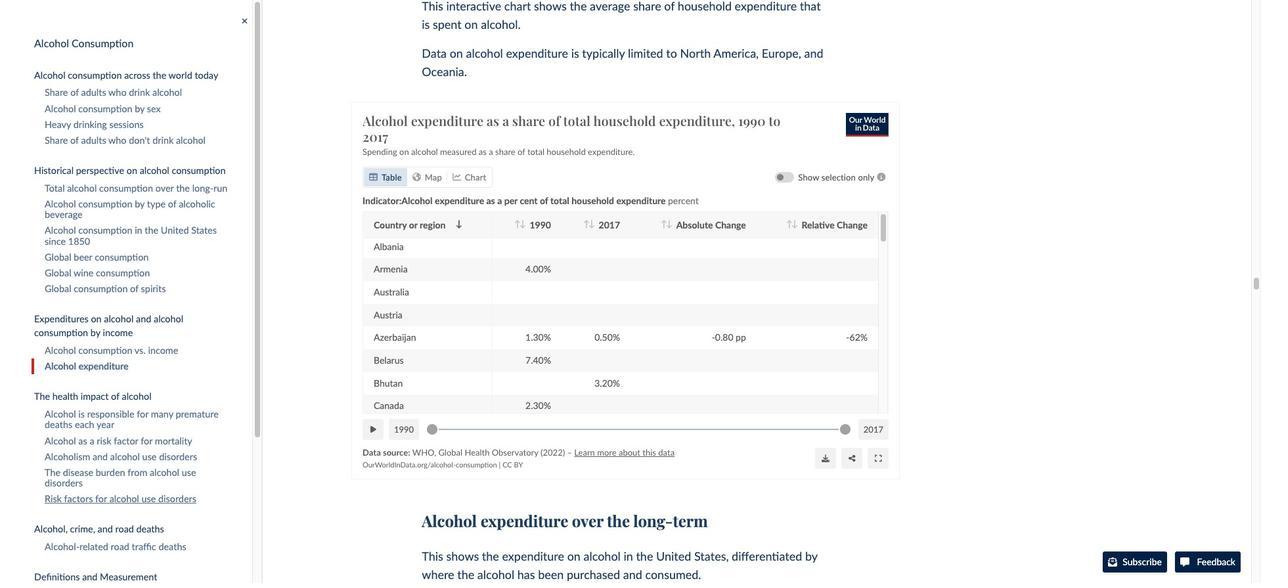 Task type: locate. For each thing, give the bounding box(es) containing it.
chart up alcohol. on the top left of page
[[505, 0, 531, 13]]

1 vertical spatial total
[[528, 147, 545, 157]]

road up alcohol-related road traffic deaths link
[[115, 524, 134, 535]]

use down alcohol as a risk factor for mortality link
[[142, 451, 157, 463]]

for
[[137, 409, 149, 420], [141, 435, 152, 447], [95, 494, 107, 505]]

0 vertical spatial the
[[34, 391, 50, 403]]

0 vertical spatial who
[[108, 87, 127, 98]]

household inside this interactive chart shows the average share of household expenditure that is spent on alcohol.
[[678, 0, 732, 13]]

spirits
[[141, 283, 166, 295]]

and down risk
[[93, 451, 108, 463]]

1 horizontal spatial data
[[422, 46, 447, 60]]

feedback
[[1195, 557, 1236, 568]]

3.20%
[[595, 378, 620, 389]]

1 this from the top
[[422, 0, 443, 13]]

0 vertical spatial this
[[422, 0, 443, 13]]

shows left average
[[534, 0, 567, 13]]

2 arrow down long image from the left
[[792, 221, 798, 229]]

consumption down expenditures
[[34, 328, 88, 339]]

deaths inside the health impact of alcohol alcohol is responsible for many premature deaths each year alcohol as a risk factor for mortality alcoholism and alcohol use disorders the disease burden from alcohol use disorders risk factors for alcohol use disorders
[[45, 420, 72, 431]]

expenditure inside expenditures on alcohol and alcohol consumption by income alcohol consumption vs. income alcohol expenditure
[[78, 361, 129, 372]]

canada
[[374, 401, 404, 412]]

consumption down "consumption"
[[68, 70, 122, 81]]

alcohol up purchased
[[584, 550, 621, 564]]

1 vertical spatial this
[[422, 550, 443, 564]]

expenditure
[[735, 0, 797, 13], [506, 46, 568, 60], [411, 112, 484, 130], [435, 195, 484, 206], [617, 195, 666, 206], [78, 361, 129, 372], [481, 511, 569, 532], [502, 550, 564, 564]]

drinking
[[73, 119, 107, 130]]

disorders down mortality
[[159, 451, 197, 463]]

0.80 pp
[[715, 332, 746, 343]]

0 horizontal spatial arrow down long image
[[456, 221, 462, 229]]

0 vertical spatial disorders
[[159, 451, 197, 463]]

disorders down the disease burden from alcohol use disorders link
[[158, 494, 196, 505]]

deaths
[[45, 420, 72, 431], [136, 524, 164, 535], [159, 542, 186, 553]]

shows
[[534, 0, 567, 13], [446, 550, 479, 564]]

by down "total alcohol consumption over the long-run" link
[[135, 199, 145, 210]]

deaths left each
[[45, 420, 72, 431]]

1 arrow down long image from the left
[[520, 221, 526, 229]]

1 vertical spatial to
[[769, 112, 781, 130]]

0 vertical spatial data
[[422, 46, 447, 60]]

absolute
[[677, 219, 713, 231]]

on up purchased
[[567, 550, 581, 564]]

today
[[195, 70, 218, 81]]

2 horizontal spatial arrow down long image
[[666, 221, 673, 229]]

chart inside this interactive chart shows the average share of household expenditure that is spent on alcohol.
[[505, 0, 531, 13]]

0 horizontal spatial -
[[712, 332, 715, 343]]

2 vertical spatial share
[[495, 147, 516, 157]]

as right measured
[[479, 147, 487, 157]]

adults up drinking
[[81, 87, 106, 98]]

0 horizontal spatial arrow down long image
[[520, 221, 526, 229]]

the health impact of alcohol alcohol is responsible for many premature deaths each year alcohol as a risk factor for mortality alcoholism and alcohol use disorders the disease burden from alcohol use disorders risk factors for alcohol use disorders
[[34, 391, 219, 505]]

total
[[563, 112, 591, 130], [528, 147, 545, 157], [551, 195, 570, 206]]

0 vertical spatial over
[[156, 183, 174, 194]]

long- up this shows the expenditure on alcohol in the united states, differentiated by where the alcohol has been purchased and consumed.
[[634, 511, 673, 532]]

arrow up long image for 1990
[[514, 221, 521, 229]]

0 vertical spatial shows
[[534, 0, 567, 13]]

0 horizontal spatial income
[[103, 328, 133, 339]]

2 horizontal spatial is
[[571, 46, 579, 60]]

alcohol.
[[481, 17, 521, 31]]

total up indicator:alcohol expenditure as a per cent of total household expenditure percent
[[528, 147, 545, 157]]

income
[[103, 328, 133, 339], [148, 345, 178, 356]]

definitions and measurement link
[[21, 569, 252, 583]]

or
[[409, 219, 418, 231]]

0 vertical spatial long-
[[192, 183, 214, 194]]

term
[[673, 511, 708, 532]]

over
[[156, 183, 174, 194], [572, 511, 604, 532]]

global left the wine
[[45, 268, 71, 279]]

1 vertical spatial in
[[624, 550, 633, 564]]

alcohol consumption in the united states since 1850 link
[[32, 223, 252, 250]]

1 horizontal spatial 1990
[[530, 219, 551, 231]]

this inside this interactive chart shows the average share of household expenditure that is spent on alcohol.
[[422, 0, 443, 13]]

this up the spent
[[422, 0, 443, 13]]

1 vertical spatial chart
[[465, 172, 486, 183]]

alcohol consumption across the world today share of adults who drink alcohol alcohol consumption by sex heavy drinking sessions share of adults who don't drink alcohol
[[34, 70, 218, 146]]

is left the spent
[[422, 17, 430, 31]]

(2022)
[[541, 448, 565, 458]]

historical perspective on alcohol consumption total alcohol consumption over the long-run alcohol consumption by type of alcoholic beverage alcohol consumption in the united states since 1850 global beer consumption global wine consumption global consumption of spirits
[[34, 165, 228, 295]]

1 vertical spatial over
[[572, 511, 604, 532]]

the down alcoholism
[[45, 467, 60, 478]]

is left 'typically' at top
[[571, 46, 579, 60]]

factor
[[114, 435, 138, 447]]

alcohol up heavy
[[45, 103, 76, 114]]

impact
[[81, 391, 109, 403]]

0 vertical spatial share
[[634, 0, 661, 13]]

use down mortality
[[182, 467, 196, 478]]

1 horizontal spatial to
[[769, 112, 781, 130]]

3 arrow up long image from the left
[[661, 221, 668, 229]]

alcohol down alcohol. on the top left of page
[[466, 46, 503, 60]]

0 horizontal spatial 2017
[[363, 128, 388, 146]]

global wine consumption link
[[32, 266, 252, 282]]

0 horizontal spatial data
[[363, 448, 381, 458]]

deaths right traffic
[[159, 542, 186, 553]]

this for this interactive chart shows the average share of household expenditure that is spent on alcohol.
[[422, 0, 443, 13]]

0 vertical spatial chart
[[505, 0, 531, 13]]

arrow up long image
[[514, 221, 521, 229], [584, 221, 590, 229], [661, 221, 668, 229], [786, 221, 793, 229]]

1 horizontal spatial is
[[422, 17, 430, 31]]

on inside expenditures on alcohol and alcohol consumption by income alcohol consumption vs. income alcohol expenditure
[[91, 314, 102, 325]]

1 horizontal spatial long-
[[634, 511, 673, 532]]

as inside the health impact of alcohol alcohol is responsible for many premature deaths each year alcohol as a risk factor for mortality alcoholism and alcohol use disorders the disease burden from alcohol use disorders risk factors for alcohol use disorders
[[78, 435, 87, 447]]

1 vertical spatial deaths
[[136, 524, 164, 535]]

0 vertical spatial total
[[563, 112, 591, 130]]

1 vertical spatial share
[[45, 135, 68, 146]]

use down the disease burden from alcohol use disorders link
[[142, 494, 156, 505]]

alcohol down the beverage
[[45, 225, 76, 236]]

on up oceania.
[[450, 46, 463, 60]]

armenia
[[374, 264, 408, 275]]

consumed.
[[646, 568, 702, 582]]

1 vertical spatial shows
[[446, 550, 479, 564]]

of inside this interactive chart shows the average share of household expenditure that is spent on alcohol.
[[664, 0, 675, 13]]

table image
[[369, 173, 378, 182]]

0 vertical spatial road
[[115, 524, 134, 535]]

1 horizontal spatial -
[[847, 332, 850, 343]]

long- inside historical perspective on alcohol consumption total alcohol consumption over the long-run alcohol consumption by type of alcoholic beverage alcohol consumption in the united states since 1850 global beer consumption global wine consumption global consumption of spirits
[[192, 183, 214, 194]]

alcohol
[[34, 37, 69, 49], [34, 70, 65, 81], [45, 103, 76, 114], [363, 112, 408, 130], [45, 199, 76, 210], [45, 225, 76, 236], [45, 345, 76, 356], [45, 361, 76, 372], [45, 409, 76, 420], [45, 435, 76, 447], [422, 511, 477, 532]]

indicator:alcohol
[[363, 195, 433, 206]]

on
[[465, 17, 478, 31], [450, 46, 463, 60], [400, 147, 409, 157], [127, 165, 137, 176], [91, 314, 102, 325], [567, 550, 581, 564]]

beer
[[74, 252, 92, 263]]

arrow up long image left absolute
[[661, 221, 668, 229]]

0 horizontal spatial 1990
[[394, 425, 414, 435]]

data
[[422, 46, 447, 60], [363, 448, 381, 458]]

1 change from the left
[[715, 219, 746, 231]]

1 horizontal spatial arrow down long image
[[589, 221, 595, 229]]

arrow down long image down cent
[[520, 221, 526, 229]]

adults down drinking
[[81, 135, 106, 146]]

and inside the health impact of alcohol alcohol is responsible for many premature deaths each year alcohol as a risk factor for mortality alcoholism and alcohol use disorders the disease burden from alcohol use disorders risk factors for alcohol use disorders
[[93, 451, 108, 463]]

share down heavy
[[45, 135, 68, 146]]

change for absolute change
[[715, 219, 746, 231]]

alcohol up where
[[422, 511, 477, 532]]

1990 up source:
[[394, 425, 414, 435]]

alcohol as a risk factor for mortality link
[[32, 434, 252, 449]]

drink up alcohol consumption by sex link at top left
[[129, 87, 150, 98]]

1 horizontal spatial shows
[[534, 0, 567, 13]]

united left states
[[161, 225, 189, 236]]

on inside this shows the expenditure on alcohol in the united states, differentiated by where the alcohol has been purchased and consumed.
[[567, 550, 581, 564]]

alcohol right from
[[150, 467, 179, 478]]

united up "consumed."
[[656, 550, 691, 564]]

0 vertical spatial in
[[135, 225, 142, 236]]

alcohol down heavy drinking sessions 'link'
[[176, 135, 206, 146]]

-
[[712, 332, 715, 343], [847, 332, 850, 343]]

and right the europe,
[[805, 46, 824, 60]]

related
[[80, 542, 108, 553]]

circle info image
[[875, 173, 889, 182]]

disorders
[[159, 451, 197, 463], [45, 478, 83, 489], [158, 494, 196, 505]]

by
[[514, 461, 523, 470]]

on down interactive
[[465, 17, 478, 31]]

–
[[567, 448, 572, 458]]

1 horizontal spatial income
[[148, 345, 178, 356]]

alcohol up sex
[[152, 87, 182, 98]]

0 vertical spatial is
[[422, 17, 430, 31]]

household up north
[[678, 0, 732, 13]]

0 vertical spatial share
[[45, 87, 68, 98]]

arrow up long image for relative change
[[786, 221, 793, 229]]

0 vertical spatial income
[[103, 328, 133, 339]]

alcohol consumption by sex link
[[32, 101, 252, 117]]

as down each
[[78, 435, 87, 447]]

0 horizontal spatial long-
[[192, 183, 214, 194]]

0 vertical spatial 2017
[[363, 128, 388, 146]]

1 vertical spatial use
[[182, 467, 196, 478]]

0 horizontal spatial over
[[156, 183, 174, 194]]

alcoholism and alcohol use disorders link
[[32, 449, 252, 465]]

0 horizontal spatial in
[[135, 225, 142, 236]]

arrow down long image
[[456, 221, 462, 229], [792, 221, 798, 229]]

measurement
[[100, 572, 157, 583]]

by right differentiated
[[806, 550, 818, 564]]

2017
[[363, 128, 388, 146], [599, 219, 620, 231], [864, 425, 884, 435]]

chart right chart line icon
[[465, 172, 486, 183]]

alcohol inside alcohol expenditure as a share of total household expenditure, 1990 to 2017 spending on alcohol measured as a share of total household expenditure.
[[411, 147, 438, 157]]

ourworldindata.org/alcohol-consumption link
[[363, 461, 497, 470]]

0 horizontal spatial drink
[[129, 87, 150, 98]]

2 - from the left
[[847, 332, 850, 343]]

2 vertical spatial 2017
[[864, 425, 884, 435]]

responsible
[[87, 409, 134, 420]]

on up "total alcohol consumption over the long-run" link
[[127, 165, 137, 176]]

share up heavy
[[45, 87, 68, 98]]

0 vertical spatial to
[[666, 46, 677, 60]]

1.30%
[[526, 332, 551, 343]]

on right expenditures
[[91, 314, 102, 325]]

share of adults who drink alcohol link
[[32, 85, 252, 101]]

2 horizontal spatial 2017
[[864, 425, 884, 435]]

household left the expenditure.
[[547, 147, 586, 157]]

1 vertical spatial 1990
[[530, 219, 551, 231]]

0 horizontal spatial shows
[[446, 550, 479, 564]]

for right factors
[[95, 494, 107, 505]]

data inside data on alcohol expenditure is typically limited to north america, europe, and oceania.
[[422, 46, 447, 60]]

and down the global consumption of spirits link
[[136, 314, 151, 325]]

1 vertical spatial united
[[656, 550, 691, 564]]

risk
[[45, 494, 62, 505]]

0 horizontal spatial change
[[715, 219, 746, 231]]

chart link
[[447, 168, 492, 187]]

1 adults from the top
[[81, 87, 106, 98]]

0 horizontal spatial united
[[161, 225, 189, 236]]

long- up alcoholic on the top left
[[192, 183, 214, 194]]

expenditure inside this interactive chart shows the average share of household expenditure that is spent on alcohol.
[[735, 0, 797, 13]]

1 vertical spatial is
[[571, 46, 579, 60]]

of inside the health impact of alcohol alcohol is responsible for many premature deaths each year alcohol as a risk factor for mortality alcoholism and alcohol use disorders the disease burden from alcohol use disorders risk factors for alcohol use disorders
[[111, 391, 119, 403]]

1 horizontal spatial change
[[837, 219, 868, 231]]

1 horizontal spatial in
[[624, 550, 633, 564]]

is
[[422, 17, 430, 31], [571, 46, 579, 60], [78, 409, 85, 420]]

the inside this interactive chart shows the average share of household expenditure that is spent on alcohol.
[[570, 0, 587, 13]]

expenditures
[[34, 314, 89, 325]]

change right relative at right top
[[837, 219, 868, 231]]

for down "the health impact of alcohol" link
[[137, 409, 149, 420]]

1 horizontal spatial over
[[572, 511, 604, 532]]

arrow down long image
[[520, 221, 526, 229], [589, 221, 595, 229], [666, 221, 673, 229]]

0 horizontal spatial to
[[666, 46, 677, 60]]

0 vertical spatial drink
[[129, 87, 150, 98]]

2 arrow up long image from the left
[[584, 221, 590, 229]]

change for relative change
[[837, 219, 868, 231]]

perspective
[[76, 165, 124, 176]]

2 vertical spatial deaths
[[159, 542, 186, 553]]

2 share from the top
[[45, 135, 68, 146]]

1 vertical spatial road
[[111, 542, 129, 553]]

- for 0.80 pp
[[712, 332, 715, 343]]

0 vertical spatial deaths
[[45, 420, 72, 431]]

arrow up long image left relative at right top
[[786, 221, 793, 229]]

on inside data on alcohol expenditure is typically limited to north america, europe, and oceania.
[[450, 46, 463, 60]]

2 horizontal spatial 1990
[[738, 112, 766, 130]]

expenditures on alcohol and alcohol consumption by income alcohol consumption vs. income alcohol expenditure
[[34, 314, 183, 372]]

and inside 'alcohol, crime, and road deaths alcohol-related road traffic deaths'
[[98, 524, 113, 535]]

since
[[45, 236, 66, 247]]

and inside data on alcohol expenditure is typically limited to north america, europe, and oceania.
[[805, 46, 824, 60]]

4 arrow up long image from the left
[[786, 221, 793, 229]]

1 horizontal spatial chart
[[505, 0, 531, 13]]

0 horizontal spatial chart
[[465, 172, 486, 183]]

2 this from the top
[[422, 550, 443, 564]]

over up purchased
[[572, 511, 604, 532]]

1 arrow up long image from the left
[[514, 221, 521, 229]]

total up the expenditure.
[[563, 112, 591, 130]]

who down sessions
[[108, 135, 127, 146]]

and right purchased
[[623, 568, 643, 582]]

alcohol,
[[34, 524, 68, 535]]

0 horizontal spatial is
[[78, 409, 85, 420]]

united inside this shows the expenditure on alcohol in the united states, differentiated by where the alcohol has been purchased and consumed.
[[656, 550, 691, 564]]

income up alcohol consumption vs. income link
[[103, 328, 133, 339]]

1 vertical spatial adults
[[81, 135, 106, 146]]

consumption up drinking
[[78, 103, 132, 114]]

2 vertical spatial is
[[78, 409, 85, 420]]

for up "alcoholism and alcohol use disorders" link
[[141, 435, 152, 447]]

1990 down indicator:alcohol expenditure as a per cent of total household expenditure percent
[[530, 219, 551, 231]]

consumption down the perspective
[[78, 199, 132, 210]]

2 arrow down long image from the left
[[589, 221, 595, 229]]

0 vertical spatial adults
[[81, 87, 106, 98]]

bhutan
[[374, 378, 403, 389]]

1 horizontal spatial arrow down long image
[[792, 221, 798, 229]]

0.50%
[[595, 332, 620, 343]]

1 vertical spatial 2017
[[599, 219, 620, 231]]

1850
[[68, 236, 90, 247]]

1 vertical spatial drink
[[153, 135, 174, 146]]

1 - from the left
[[712, 332, 715, 343]]

arrow down long image left absolute
[[666, 221, 673, 229]]

drink
[[129, 87, 150, 98], [153, 135, 174, 146]]

1990 right expenditure,
[[738, 112, 766, 130]]

the
[[34, 391, 50, 403], [45, 467, 60, 478]]

this inside this shows the expenditure on alcohol in the united states, differentiated by where the alcohol has been purchased and consumed.
[[422, 550, 443, 564]]

2 vertical spatial disorders
[[158, 494, 196, 505]]

0 vertical spatial 1990
[[738, 112, 766, 130]]

shows inside this interactive chart shows the average share of household expenditure that is spent on alcohol.
[[534, 0, 567, 13]]

historical perspective on alcohol consumption link
[[21, 162, 252, 181]]

relative
[[802, 219, 835, 231]]

sessions
[[109, 119, 144, 130]]

alcohol expenditure as a share of total household expenditure, 1990 to 2017 spending on alcohol measured as a share of total household expenditure.
[[363, 112, 781, 157]]

3 arrow down long image from the left
[[666, 221, 673, 229]]

expand image
[[875, 455, 882, 463]]

on right spending
[[400, 147, 409, 157]]

deaths up traffic
[[136, 524, 164, 535]]

0 vertical spatial united
[[161, 225, 189, 236]]

1 vertical spatial long-
[[634, 511, 673, 532]]

arrow down long image left relative at right top
[[792, 221, 798, 229]]

data down play icon
[[363, 448, 381, 458]]

alcohol consumption link
[[21, 34, 252, 53]]

1 horizontal spatial united
[[656, 550, 691, 564]]

by left sex
[[135, 103, 145, 114]]

1 vertical spatial data
[[363, 448, 381, 458]]

2 adults from the top
[[81, 135, 106, 146]]

1 vertical spatial income
[[148, 345, 178, 356]]

2 change from the left
[[837, 219, 868, 231]]

1 vertical spatial who
[[108, 135, 127, 146]]

shows up where
[[446, 550, 479, 564]]

alcohol consumption vs. income link
[[32, 343, 252, 359]]

on inside historical perspective on alcohol consumption total alcohol consumption over the long-run alcohol consumption by type of alcoholic beverage alcohol consumption in the united states since 1850 global beer consumption global wine consumption global consumption of spirits
[[127, 165, 137, 176]]

on inside alcohol expenditure as a share of total household expenditure, 1990 to 2017 spending on alcohol measured as a share of total household expenditure.
[[400, 147, 409, 157]]

alcohol up "total alcohol consumption over the long-run" link
[[140, 165, 169, 176]]

by up alcohol consumption vs. income link
[[91, 328, 100, 339]]

who down alcohol consumption across the world today link
[[108, 87, 127, 98]]

2 vertical spatial use
[[142, 494, 156, 505]]

alcohol-
[[45, 542, 80, 553]]

consumption left vs.
[[78, 345, 132, 356]]

1 horizontal spatial 2017
[[599, 219, 620, 231]]

is down the impact
[[78, 409, 85, 420]]

over up type
[[156, 183, 174, 194]]



Task type: vqa. For each thing, say whether or not it's contained in the screenshot.
This corresponding to This interactive chart shows the average share of household expenditure that is spent on alcohol.
yes



Task type: describe. For each thing, give the bounding box(es) containing it.
wine
[[74, 268, 94, 279]]

alcohol down the disease burden from alcohol use disorders link
[[110, 494, 139, 505]]

show
[[799, 172, 820, 183]]

to inside data on alcohol expenditure is typically limited to north america, europe, and oceania.
[[666, 46, 677, 60]]

ourworldindata.org/alcohol-
[[363, 461, 456, 470]]

1 arrow down long image from the left
[[456, 221, 462, 229]]

states
[[191, 225, 217, 236]]

the disease burden from alcohol use disorders link
[[32, 465, 252, 492]]

consumption up the beer
[[78, 225, 132, 236]]

1 who from the top
[[108, 87, 127, 98]]

2 vertical spatial for
[[95, 494, 107, 505]]

alcohol, crime, and road deaths link
[[21, 521, 252, 540]]

subscribe
[[1123, 557, 1162, 568]]

alcohol consumption
[[34, 37, 134, 49]]

global up ourworldindata.org/alcohol-consumption | cc by
[[439, 448, 463, 458]]

share nodes image
[[849, 455, 856, 463]]

2 vertical spatial 1990
[[394, 425, 414, 435]]

consumption down health
[[456, 461, 497, 470]]

health
[[52, 391, 78, 403]]

data on alcohol expenditure is typically limited to north america, europe, and oceania.
[[422, 46, 824, 79]]

and down "related"
[[82, 572, 97, 583]]

alcohol, crime, and road deaths alcohol-related road traffic deaths
[[34, 524, 186, 553]]

that
[[800, 0, 821, 13]]

shows inside this shows the expenditure on alcohol in the united states, differentiated by where the alcohol has been purchased and consumed.
[[446, 550, 479, 564]]

sex
[[147, 103, 161, 114]]

consumption down the wine
[[74, 283, 128, 295]]

consumption down global beer consumption link
[[96, 268, 150, 279]]

limited
[[628, 46, 663, 60]]

consumption up global wine consumption link at the top of page
[[95, 252, 149, 263]]

and inside this shows the expenditure on alcohol in the united states, differentiated by where the alcohol has been purchased and consumed.
[[623, 568, 643, 582]]

alcohol left "consumption"
[[34, 37, 69, 49]]

risk factors for alcohol use disorders link
[[32, 492, 252, 508]]

alcohol down total
[[45, 199, 76, 210]]

purchased
[[567, 568, 620, 582]]

alcohol down the factor
[[110, 451, 140, 463]]

total
[[45, 183, 65, 194]]

from
[[128, 467, 147, 478]]

arrow up long image for 2017
[[584, 221, 590, 229]]

burden
[[96, 467, 125, 478]]

the health impact of alcohol link
[[21, 388, 252, 407]]

feedback button
[[1175, 552, 1241, 573]]

crime,
[[70, 524, 95, 535]]

alcohol down the perspective
[[67, 183, 97, 194]]

beverage
[[45, 209, 83, 220]]

household down the expenditure.
[[572, 195, 614, 206]]

year
[[97, 420, 114, 431]]

alcohol down expenditures
[[45, 345, 76, 356]]

only
[[858, 172, 875, 183]]

message image
[[1181, 558, 1190, 567]]

as left per
[[487, 195, 495, 206]]

1 vertical spatial for
[[141, 435, 152, 447]]

albania
[[374, 241, 404, 252]]

this shows the expenditure on alcohol in the united states, differentiated by where the alcohol has been purchased and consumed.
[[422, 550, 818, 582]]

don't
[[129, 135, 150, 146]]

to inside alcohol expenditure as a share of total household expenditure, 1990 to 2017 spending on alcohol measured as a share of total household expenditure.
[[769, 112, 781, 130]]

4.00%
[[526, 264, 551, 275]]

data source: who, global health observatory (2022) – learn more about this data
[[363, 448, 675, 458]]

data for data on alcohol expenditure is typically limited to north america, europe, and oceania.
[[422, 46, 447, 60]]

by inside expenditures on alcohol and alcohol consumption by income alcohol consumption vs. income alcohol expenditure
[[91, 328, 100, 339]]

premature
[[176, 409, 219, 420]]

been
[[538, 568, 564, 582]]

type
[[147, 199, 166, 210]]

show selection only
[[799, 172, 875, 183]]

1 vertical spatial share
[[512, 112, 545, 130]]

chart line image
[[453, 173, 461, 182]]

this for this shows the expenditure on alcohol in the united states, differentiated by where the alcohol has been purchased and consumed.
[[422, 550, 443, 564]]

over inside historical perspective on alcohol consumption total alcohol consumption over the long-run alcohol consumption by type of alcoholic beverage alcohol consumption in the united states since 1850 global beer consumption global wine consumption global consumption of spirits
[[156, 183, 174, 194]]

- for 62%
[[847, 332, 850, 343]]

|
[[499, 461, 501, 470]]

traffic
[[132, 542, 156, 553]]

subscribe button
[[1103, 552, 1168, 573]]

belarus
[[374, 355, 404, 366]]

who,
[[412, 448, 436, 458]]

share inside this interactive chart shows the average share of household expenditure that is spent on alcohol.
[[634, 0, 661, 13]]

observatory
[[492, 448, 539, 458]]

1 share from the top
[[45, 87, 68, 98]]

arrow up long image for absolute change
[[661, 221, 668, 229]]

on inside this interactive chart shows the average share of household expenditure that is spent on alcohol.
[[465, 17, 478, 31]]

expenditure.
[[588, 147, 635, 157]]

states,
[[695, 550, 729, 564]]

arrow down long image for 1990
[[520, 221, 526, 229]]

0 vertical spatial for
[[137, 409, 149, 420]]

alcohol down 'spirits'
[[154, 314, 183, 325]]

as up chart "link"
[[487, 112, 499, 130]]

absolute change
[[677, 219, 746, 231]]

is inside data on alcohol expenditure is typically limited to north america, europe, and oceania.
[[571, 46, 579, 60]]

ourworldindata.org/alcohol-consumption | cc by
[[363, 461, 523, 470]]

1 vertical spatial the
[[45, 467, 60, 478]]

historical
[[34, 165, 74, 176]]

alcohol consumption by type of alcoholic beverage link
[[32, 197, 252, 223]]

many
[[151, 409, 173, 420]]

alcohol expenditure link
[[32, 359, 252, 375]]

about
[[619, 448, 641, 458]]

is inside the health impact of alcohol alcohol is responsible for many premature deaths each year alcohol as a risk factor for mortality alcoholism and alcohol use disorders the disease burden from alcohol use disorders risk factors for alcohol use disorders
[[78, 409, 85, 420]]

typically
[[582, 46, 625, 60]]

alcohol up the alcohol is responsible for many premature deaths each year link
[[122, 391, 152, 403]]

1990 inside alcohol expenditure as a share of total household expenditure, 1990 to 2017 spending on alcohol measured as a share of total household expenditure.
[[738, 112, 766, 130]]

2 who from the top
[[108, 135, 127, 146]]

consumption
[[72, 37, 134, 49]]

0 vertical spatial use
[[142, 451, 157, 463]]

definitions
[[34, 572, 80, 583]]

in inside historical perspective on alcohol consumption total alcohol consumption over the long-run alcohol consumption by type of alcoholic beverage alcohol consumption in the united states since 1850 global beer consumption global wine consumption global consumption of spirits
[[135, 225, 142, 236]]

alcohol down health
[[45, 409, 76, 420]]

indicator:alcohol expenditure as a per cent of total household expenditure percent
[[363, 195, 699, 206]]

table link
[[364, 168, 407, 187]]

alcoholism
[[45, 451, 90, 463]]

2017 inside alcohol expenditure as a share of total household expenditure, 1990 to 2017 spending on alcohol measured as a share of total household expenditure.
[[363, 128, 388, 146]]

1 vertical spatial disorders
[[45, 478, 83, 489]]

by inside 'alcohol consumption across the world today share of adults who drink alcohol alcohol consumption by sex heavy drinking sessions share of adults who don't drink alcohol'
[[135, 103, 145, 114]]

expenditure inside this shows the expenditure on alcohol in the united states, differentiated by where the alcohol has been purchased and consumed.
[[502, 550, 564, 564]]

household up the expenditure.
[[594, 112, 656, 130]]

2 vertical spatial total
[[551, 195, 570, 206]]

chart inside chart "link"
[[465, 172, 486, 183]]

consumption down historical perspective on alcohol consumption link
[[99, 183, 153, 194]]

table
[[382, 172, 402, 183]]

spending
[[363, 147, 397, 157]]

expenditure,
[[659, 112, 735, 130]]

data for data source: who, global health observatory (2022) – learn more about this data
[[363, 448, 381, 458]]

arrow down long image for 2017
[[589, 221, 595, 229]]

alcohol up alcoholism
[[45, 435, 76, 447]]

in inside this shows the expenditure on alcohol in the united states, differentiated by where the alcohol has been purchased and consumed.
[[624, 550, 633, 564]]

alcohol consumption across the world today link
[[21, 66, 252, 85]]

global down since
[[45, 252, 71, 263]]

by inside historical perspective on alcohol consumption total alcohol consumption over the long-run alcohol consumption by type of alcoholic beverage alcohol consumption in the united states since 1850 global beer consumption global wine consumption global consumption of spirits
[[135, 199, 145, 210]]

a inside the health impact of alcohol alcohol is responsible for many premature deaths each year alcohol as a risk factor for mortality alcoholism and alcohol use disorders the disease burden from alcohol use disorders risk factors for alcohol use disorders
[[90, 435, 94, 447]]

more
[[597, 448, 617, 458]]

arrow down long image for absolute change
[[666, 221, 673, 229]]

consumption up the run
[[172, 165, 226, 176]]

expenditure inside data on alcohol expenditure is typically limited to north america, europe, and oceania.
[[506, 46, 568, 60]]

by inside this shows the expenditure on alcohol in the united states, differentiated by where the alcohol has been purchased and consumed.
[[806, 550, 818, 564]]

alcohol down the global consumption of spirits link
[[104, 314, 134, 325]]

map link
[[407, 168, 447, 187]]

alcohol inside alcohol expenditure as a share of total household expenditure, 1990 to 2017 spending on alcohol measured as a share of total household expenditure.
[[363, 112, 408, 130]]

earth americas image
[[412, 173, 421, 182]]

-0.80 pp
[[712, 332, 746, 343]]

alcohol down alcohol consumption
[[34, 70, 65, 81]]

global beer consumption link
[[32, 250, 252, 266]]

learn more about this data link
[[575, 448, 675, 458]]

alcohol left has
[[478, 568, 515, 582]]

this
[[643, 448, 656, 458]]

heavy
[[45, 119, 71, 130]]

1 horizontal spatial drink
[[153, 135, 174, 146]]

global up expenditures
[[45, 283, 71, 295]]

oceania.
[[422, 64, 467, 79]]

expenditure inside alcohol expenditure as a share of total household expenditure, 1990 to 2017 spending on alcohol measured as a share of total household expenditure.
[[411, 112, 484, 130]]

play image
[[370, 426, 376, 434]]

the inside 'alcohol consumption across the world today share of adults who drink alcohol alcohol consumption by sex heavy drinking sessions share of adults who don't drink alcohol'
[[153, 70, 166, 81]]

share of adults who don't drink alcohol link
[[32, 133, 252, 149]]

cent
[[520, 195, 538, 206]]

learn
[[575, 448, 595, 458]]

heavy drinking sessions link
[[32, 117, 252, 133]]

united inside historical perspective on alcohol consumption total alcohol consumption over the long-run alcohol consumption by type of alcoholic beverage alcohol consumption in the united states since 1850 global beer consumption global wine consumption global consumption of spirits
[[161, 225, 189, 236]]

alcohol up health
[[45, 361, 76, 372]]

source:
[[383, 448, 410, 458]]

data
[[659, 448, 675, 458]]

where
[[422, 568, 454, 582]]

envelope open text image
[[1109, 558, 1118, 567]]

differentiated
[[732, 550, 803, 564]]

and inside expenditures on alcohol and alcohol consumption by income alcohol consumption vs. income alcohol expenditure
[[136, 314, 151, 325]]

alcohol inside data on alcohol expenditure is typically limited to north america, europe, and oceania.
[[466, 46, 503, 60]]

close table of contents image
[[242, 17, 248, 25]]

is inside this interactive chart shows the average share of household expenditure that is spent on alcohol.
[[422, 17, 430, 31]]

per
[[504, 195, 518, 206]]

download image
[[822, 455, 830, 463]]



